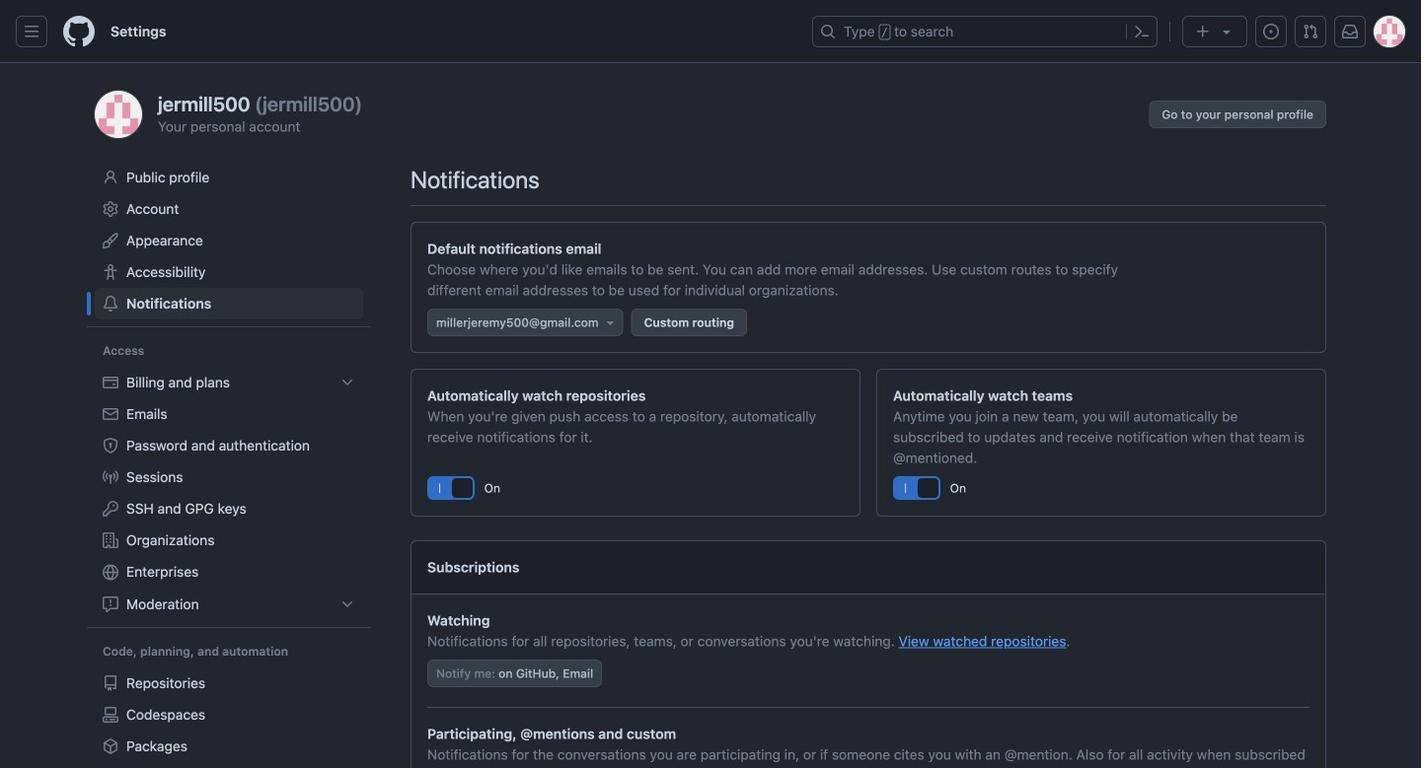 Task type: vqa. For each thing, say whether or not it's contained in the screenshot.
codespaces image
yes



Task type: locate. For each thing, give the bounding box(es) containing it.
git pull request image
[[1303, 24, 1319, 39]]

notifications image
[[1343, 24, 1358, 39]]

@jermill500 image
[[95, 91, 142, 138]]

triangle down image
[[603, 315, 619, 331]]

organization image
[[103, 533, 118, 549]]

broadcast image
[[103, 470, 118, 486]]

accessibility image
[[103, 265, 118, 280]]

command palette image
[[1134, 24, 1150, 39]]

key image
[[103, 501, 118, 517]]

1 vertical spatial list
[[95, 668, 363, 769]]

0 vertical spatial list
[[95, 367, 363, 621]]

homepage image
[[63, 16, 95, 47]]

globe image
[[103, 565, 118, 581]]

list
[[95, 367, 363, 621], [95, 668, 363, 769]]

person image
[[103, 170, 118, 186]]

repo image
[[103, 676, 118, 692]]

2 list from the top
[[95, 668, 363, 769]]



Task type: describe. For each thing, give the bounding box(es) containing it.
codespaces image
[[103, 708, 118, 724]]

package image
[[103, 739, 118, 755]]

1 list from the top
[[95, 367, 363, 621]]

gear image
[[103, 201, 118, 217]]

paintbrush image
[[103, 233, 118, 249]]

issue opened image
[[1264, 24, 1279, 39]]

mail image
[[103, 407, 118, 422]]

triangle down image
[[1219, 24, 1235, 39]]

bell image
[[103, 296, 118, 312]]

plus image
[[1195, 24, 1211, 39]]

shield lock image
[[103, 438, 118, 454]]



